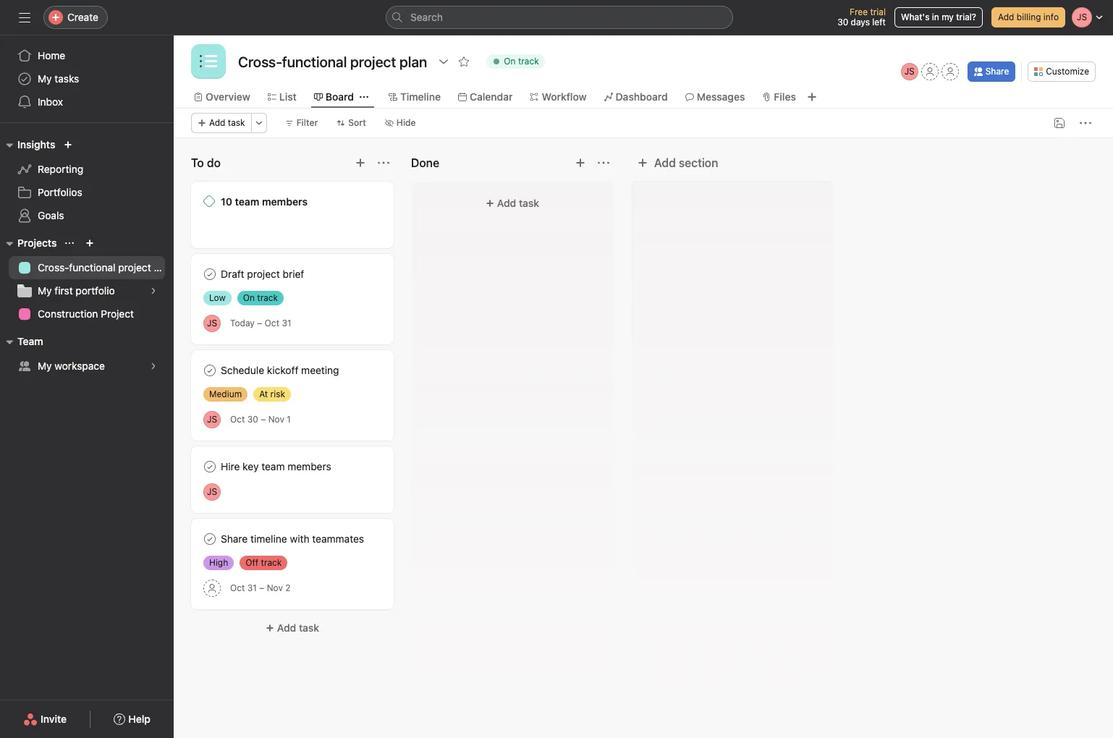 Task type: locate. For each thing, give the bounding box(es) containing it.
1 vertical spatial track
[[257, 292, 278, 303]]

overview
[[206, 90, 250, 103]]

my for my workspace
[[38, 360, 52, 372]]

save options image
[[1054, 117, 1065, 129]]

add task button
[[191, 113, 252, 133], [420, 190, 605, 216], [191, 615, 394, 641]]

track
[[518, 56, 539, 67], [257, 292, 278, 303], [261, 557, 282, 568]]

– right today
[[257, 318, 262, 329]]

oct left 2
[[230, 583, 245, 593]]

4 completed checkbox from the top
[[201, 530, 219, 548]]

my down "team"
[[38, 360, 52, 372]]

global element
[[0, 35, 174, 122]]

my workspace
[[38, 360, 105, 372]]

my first portfolio link
[[9, 279, 165, 303]]

share for share
[[985, 66, 1009, 77]]

customize
[[1046, 66, 1089, 77]]

1 vertical spatial my
[[38, 284, 52, 297]]

completed checkbox left the hire at left
[[201, 458, 219, 475]]

hire key team members
[[221, 460, 331, 473]]

what's
[[901, 12, 930, 22]]

1 completed image from the top
[[201, 362, 219, 379]]

on up the calendar in the left top of the page
[[504, 56, 516, 67]]

2 vertical spatial –
[[259, 583, 264, 593]]

track for with
[[261, 557, 282, 568]]

31 down off
[[247, 583, 257, 593]]

project left plan
[[118, 261, 151, 274]]

0 vertical spatial on
[[504, 56, 516, 67]]

what's in my trial? button
[[894, 7, 983, 28]]

help button
[[104, 706, 160, 732]]

project left brief
[[247, 268, 280, 280]]

completed image up the high
[[201, 530, 219, 548]]

share for share timeline with teammates
[[221, 533, 248, 545]]

1 horizontal spatial task
[[299, 622, 319, 634]]

my tasks
[[38, 72, 79, 85]]

cross-functional project plan link
[[9, 256, 174, 279]]

add task
[[209, 117, 245, 128], [497, 197, 539, 209], [277, 622, 319, 634]]

1 my from the top
[[38, 72, 52, 85]]

completed milestone image
[[203, 195, 215, 207]]

more actions image
[[1080, 117, 1091, 129], [254, 119, 263, 127]]

hide button
[[378, 113, 422, 133]]

1 vertical spatial completed image
[[201, 530, 219, 548]]

1 vertical spatial completed image
[[201, 458, 219, 475]]

functional
[[69, 261, 115, 274]]

hide
[[396, 117, 416, 128]]

1 add task image from the left
[[355, 157, 366, 169]]

team button
[[0, 333, 43, 350]]

completed checkbox up medium
[[201, 362, 219, 379]]

in
[[932, 12, 939, 22]]

team
[[235, 195, 259, 208], [261, 460, 285, 473]]

my inside global element
[[38, 72, 52, 85]]

customize button
[[1028, 62, 1096, 82]]

track down draft project brief
[[257, 292, 278, 303]]

my for my tasks
[[38, 72, 52, 85]]

js button down low
[[203, 314, 221, 332]]

0 vertical spatial completed image
[[201, 266, 219, 283]]

reporting
[[38, 163, 83, 175]]

2 add task image from the left
[[575, 157, 586, 169]]

reporting link
[[9, 158, 165, 181]]

team right key
[[261, 460, 285, 473]]

members down 1
[[288, 460, 331, 473]]

1 vertical spatial –
[[261, 414, 266, 425]]

on up today
[[243, 292, 255, 303]]

free trial 30 days left
[[837, 7, 886, 28]]

1 vertical spatial nov
[[267, 583, 283, 593]]

completed checkbox for share timeline with teammates
[[201, 530, 219, 548]]

oct
[[265, 318, 279, 329], [230, 414, 245, 425], [230, 583, 245, 593]]

2 my from the top
[[38, 284, 52, 297]]

kickoff
[[267, 364, 298, 376]]

0 horizontal spatial 31
[[247, 583, 257, 593]]

search
[[410, 11, 443, 23]]

portfolios
[[38, 186, 82, 198]]

1 horizontal spatial share
[[985, 66, 1009, 77]]

2 horizontal spatial add task
[[497, 197, 539, 209]]

inbox link
[[9, 90, 165, 114]]

completed image up medium
[[201, 362, 219, 379]]

dashboard
[[616, 90, 668, 103]]

track up workflow 'link'
[[518, 56, 539, 67]]

oct for schedule
[[230, 414, 245, 425]]

task
[[228, 117, 245, 128], [519, 197, 539, 209], [299, 622, 319, 634]]

add task for add task button to the middle
[[497, 197, 539, 209]]

0 horizontal spatial share
[[221, 533, 248, 545]]

on track
[[504, 56, 539, 67], [243, 292, 278, 303]]

my first portfolio
[[38, 284, 115, 297]]

see details, my first portfolio image
[[149, 287, 158, 295]]

insights element
[[0, 132, 174, 230]]

30 left 1
[[247, 414, 258, 425]]

1 vertical spatial 30
[[247, 414, 258, 425]]

on track up the calendar in the left top of the page
[[504, 56, 539, 67]]

help
[[128, 713, 150, 725]]

js for the js button under the hire at left
[[207, 486, 217, 497]]

oct 30 – nov 1
[[230, 414, 291, 425]]

share up the high
[[221, 533, 248, 545]]

completed checkbox left draft
[[201, 266, 219, 283]]

30 left days
[[837, 17, 848, 28]]

0 vertical spatial track
[[518, 56, 539, 67]]

oct right today
[[265, 318, 279, 329]]

0 vertical spatial completed image
[[201, 362, 219, 379]]

oct down medium
[[230, 414, 245, 425]]

sort
[[348, 117, 366, 128]]

add task image for done
[[575, 157, 586, 169]]

list image
[[200, 53, 217, 70]]

insights button
[[0, 136, 55, 153]]

completed image for share timeline with teammates
[[201, 530, 219, 548]]

– for timeline
[[259, 583, 264, 593]]

board link
[[314, 89, 354, 105]]

off track
[[246, 557, 282, 568]]

1 vertical spatial members
[[288, 460, 331, 473]]

2 vertical spatial track
[[261, 557, 282, 568]]

0 horizontal spatial add task image
[[355, 157, 366, 169]]

completed image left the hire at left
[[201, 458, 219, 475]]

1 horizontal spatial 30
[[837, 17, 848, 28]]

1 vertical spatial share
[[221, 533, 248, 545]]

2 horizontal spatial task
[[519, 197, 539, 209]]

plan
[[154, 261, 174, 274]]

team right 10
[[235, 195, 259, 208]]

2 vertical spatial my
[[38, 360, 52, 372]]

project
[[118, 261, 151, 274], [247, 268, 280, 280]]

30
[[837, 17, 848, 28], [247, 414, 258, 425]]

2 vertical spatial oct
[[230, 583, 245, 593]]

1 horizontal spatial add task
[[277, 622, 319, 634]]

2 vertical spatial add task
[[277, 622, 319, 634]]

js for the js button underneath what's
[[904, 66, 915, 77]]

add task image
[[355, 157, 366, 169], [575, 157, 586, 169]]

1 horizontal spatial on
[[504, 56, 516, 67]]

2 completed image from the top
[[201, 530, 219, 548]]

share inside button
[[985, 66, 1009, 77]]

see details, my workspace image
[[149, 362, 158, 371]]

0 vertical spatial share
[[985, 66, 1009, 77]]

1 horizontal spatial 31
[[282, 318, 291, 329]]

31 right today
[[282, 318, 291, 329]]

js button down what's
[[901, 63, 918, 80]]

0 horizontal spatial add task
[[209, 117, 245, 128]]

timeline
[[250, 533, 287, 545]]

list
[[279, 90, 297, 103]]

completed image for hire
[[201, 458, 219, 475]]

on track down draft project brief
[[243, 292, 278, 303]]

js for the js button below low
[[207, 317, 217, 328]]

Completed checkbox
[[201, 266, 219, 283], [201, 362, 219, 379], [201, 458, 219, 475], [201, 530, 219, 548]]

trial
[[870, 7, 886, 17]]

add task image left more section actions image
[[575, 157, 586, 169]]

home link
[[9, 44, 165, 67]]

track right off
[[261, 557, 282, 568]]

js down low
[[207, 317, 217, 328]]

my inside projects element
[[38, 284, 52, 297]]

None text field
[[234, 48, 431, 75]]

on inside dropdown button
[[504, 56, 516, 67]]

1 horizontal spatial add task image
[[575, 157, 586, 169]]

1 completed checkbox from the top
[[201, 266, 219, 283]]

0 vertical spatial team
[[235, 195, 259, 208]]

1 vertical spatial on
[[243, 292, 255, 303]]

1 vertical spatial team
[[261, 460, 285, 473]]

completed checkbox for schedule kickoff meeting
[[201, 362, 219, 379]]

0 vertical spatial members
[[262, 195, 308, 208]]

more actions image right save options icon
[[1080, 117, 1091, 129]]

2 vertical spatial add task button
[[191, 615, 394, 641]]

js up the high
[[207, 486, 217, 497]]

1 horizontal spatial on track
[[504, 56, 539, 67]]

add section button
[[631, 150, 724, 176]]

share button
[[967, 62, 1016, 82]]

members right 10
[[262, 195, 308, 208]]

1 completed image from the top
[[201, 266, 219, 283]]

3 completed checkbox from the top
[[201, 458, 219, 475]]

my left first
[[38, 284, 52, 297]]

completed image
[[201, 362, 219, 379], [201, 530, 219, 548]]

add task for the topmost add task button
[[209, 117, 245, 128]]

js
[[904, 66, 915, 77], [207, 317, 217, 328], [207, 414, 217, 424], [207, 486, 217, 497]]

completed checkbox up the high
[[201, 530, 219, 548]]

overview link
[[194, 89, 250, 105]]

on
[[504, 56, 516, 67], [243, 292, 255, 303]]

left
[[872, 17, 886, 28]]

completed image left draft
[[201, 266, 219, 283]]

nov left 2
[[267, 583, 283, 593]]

1 vertical spatial add task
[[497, 197, 539, 209]]

share down add billing info button at the right of page
[[985, 66, 1009, 77]]

my left tasks
[[38, 72, 52, 85]]

my workspace link
[[9, 355, 165, 378]]

2 completed checkbox from the top
[[201, 362, 219, 379]]

1 vertical spatial add task button
[[420, 190, 605, 216]]

3 my from the top
[[38, 360, 52, 372]]

more actions image left filter dropdown button
[[254, 119, 263, 127]]

portfolios link
[[9, 181, 165, 204]]

more section actions image
[[598, 157, 609, 169]]

completed checkbox for draft project brief
[[201, 266, 219, 283]]

my for my first portfolio
[[38, 284, 52, 297]]

0 vertical spatial my
[[38, 72, 52, 85]]

my inside teams element
[[38, 360, 52, 372]]

0 vertical spatial task
[[228, 117, 245, 128]]

2 completed image from the top
[[201, 458, 219, 475]]

– down at
[[261, 414, 266, 425]]

js down what's
[[904, 66, 915, 77]]

– down 'off track'
[[259, 583, 264, 593]]

1 vertical spatial oct
[[230, 414, 245, 425]]

10 team members
[[221, 195, 308, 208]]

nov left 1
[[268, 414, 284, 425]]

js down medium
[[207, 414, 217, 424]]

what's in my trial?
[[901, 12, 976, 22]]

filter
[[296, 117, 318, 128]]

0 vertical spatial nov
[[268, 414, 284, 425]]

workspace
[[55, 360, 105, 372]]

1 vertical spatial on track
[[243, 292, 278, 303]]

0 vertical spatial 31
[[282, 318, 291, 329]]

2 vertical spatial task
[[299, 622, 319, 634]]

0 horizontal spatial 30
[[247, 414, 258, 425]]

completed image
[[201, 266, 219, 283], [201, 458, 219, 475]]

timeline link
[[389, 89, 441, 105]]

cross-
[[38, 261, 69, 274]]

add task image left more section actions icon
[[355, 157, 366, 169]]

0 vertical spatial add task button
[[191, 113, 252, 133]]

1 horizontal spatial team
[[261, 460, 285, 473]]

my
[[942, 12, 954, 22]]

0 vertical spatial 30
[[837, 17, 848, 28]]

0 horizontal spatial on track
[[243, 292, 278, 303]]

portfolio
[[76, 284, 115, 297]]

0 vertical spatial on track
[[504, 56, 539, 67]]

0 vertical spatial add task
[[209, 117, 245, 128]]



Task type: describe. For each thing, give the bounding box(es) containing it.
timeline
[[400, 90, 441, 103]]

schedule
[[221, 364, 264, 376]]

completed image for schedule kickoff meeting
[[201, 362, 219, 379]]

info
[[1044, 12, 1059, 22]]

0 horizontal spatial more actions image
[[254, 119, 263, 127]]

with
[[290, 533, 309, 545]]

completed checkbox for hire key team members
[[201, 458, 219, 475]]

goals
[[38, 209, 64, 221]]

1 vertical spatial 31
[[247, 583, 257, 593]]

teammates
[[312, 533, 364, 545]]

projects
[[17, 237, 57, 249]]

js button down the hire at left
[[203, 483, 221, 501]]

inbox
[[38, 96, 63, 108]]

done
[[411, 156, 439, 169]]

meeting
[[301, 364, 339, 376]]

goals link
[[9, 204, 165, 227]]

search list box
[[386, 6, 733, 29]]

today
[[230, 318, 255, 329]]

new project or portfolio image
[[86, 239, 94, 248]]

tab actions image
[[360, 93, 368, 101]]

1 vertical spatial task
[[519, 197, 539, 209]]

files
[[774, 90, 796, 103]]

add inside button
[[654, 156, 676, 169]]

1 horizontal spatial more actions image
[[1080, 117, 1091, 129]]

board
[[326, 90, 354, 103]]

add section
[[654, 156, 718, 169]]

projects button
[[0, 234, 57, 252]]

track for brief
[[257, 292, 278, 303]]

add inside button
[[998, 12, 1014, 22]]

1 horizontal spatial project
[[247, 268, 280, 280]]

Completed milestone checkbox
[[203, 195, 215, 207]]

schedule kickoff meeting
[[221, 364, 339, 376]]

oct for share
[[230, 583, 245, 593]]

show options image
[[438, 56, 450, 67]]

add task image for to do
[[355, 157, 366, 169]]

js for the js button under medium
[[207, 414, 217, 424]]

teams element
[[0, 329, 174, 381]]

at risk
[[259, 389, 285, 399]]

messages link
[[685, 89, 745, 105]]

hide sidebar image
[[19, 12, 30, 23]]

workflow link
[[530, 89, 587, 105]]

section
[[679, 156, 718, 169]]

js button down medium
[[203, 411, 221, 428]]

my tasks link
[[9, 67, 165, 90]]

files link
[[762, 89, 796, 105]]

risk
[[270, 389, 285, 399]]

0 horizontal spatial task
[[228, 117, 245, 128]]

key
[[243, 460, 259, 473]]

search button
[[386, 6, 733, 29]]

add tab image
[[806, 91, 818, 103]]

on track button
[[480, 51, 551, 72]]

nov for kickoff
[[268, 414, 284, 425]]

insights
[[17, 138, 55, 151]]

more section actions image
[[378, 157, 389, 169]]

draft project brief
[[221, 268, 304, 280]]

list link
[[268, 89, 297, 105]]

on track inside on track dropdown button
[[504, 56, 539, 67]]

completed image for draft
[[201, 266, 219, 283]]

new image
[[64, 140, 73, 149]]

filter button
[[278, 113, 324, 133]]

tasks
[[55, 72, 79, 85]]

team
[[17, 335, 43, 347]]

free
[[850, 7, 868, 17]]

calendar link
[[458, 89, 513, 105]]

billing
[[1017, 12, 1041, 22]]

0 horizontal spatial team
[[235, 195, 259, 208]]

create
[[67, 11, 98, 23]]

brief
[[283, 268, 304, 280]]

add task for the bottommost add task button
[[277, 622, 319, 634]]

0 vertical spatial –
[[257, 318, 262, 329]]

today – oct 31
[[230, 318, 291, 329]]

cross-functional project plan
[[38, 261, 174, 274]]

– for kickoff
[[261, 414, 266, 425]]

construction project
[[38, 308, 134, 320]]

workflow
[[542, 90, 587, 103]]

show options, current sort, top image
[[65, 239, 74, 248]]

low
[[209, 292, 226, 303]]

projects element
[[0, 230, 174, 329]]

add billing info button
[[991, 7, 1065, 28]]

add to starred image
[[458, 56, 470, 67]]

add billing info
[[998, 12, 1059, 22]]

to do
[[191, 156, 221, 169]]

medium
[[209, 389, 242, 399]]

sort button
[[330, 113, 373, 133]]

0 horizontal spatial on
[[243, 292, 255, 303]]

dashboard link
[[604, 89, 668, 105]]

construction project link
[[9, 303, 165, 326]]

0 vertical spatial oct
[[265, 318, 279, 329]]

construction
[[38, 308, 98, 320]]

1
[[287, 414, 291, 425]]

track inside dropdown button
[[518, 56, 539, 67]]

days
[[851, 17, 870, 28]]

0 horizontal spatial project
[[118, 261, 151, 274]]

calendar
[[470, 90, 513, 103]]

2
[[285, 583, 291, 593]]

invite
[[41, 713, 67, 725]]

off
[[246, 557, 259, 568]]

30 inside free trial 30 days left
[[837, 17, 848, 28]]

project
[[101, 308, 134, 320]]

invite button
[[14, 706, 76, 732]]

first
[[55, 284, 73, 297]]

oct 31 – nov 2
[[230, 583, 291, 593]]

messages
[[697, 90, 745, 103]]

nov for timeline
[[267, 583, 283, 593]]

home
[[38, 49, 65, 62]]

create button
[[43, 6, 108, 29]]



Task type: vqa. For each thing, say whether or not it's contained in the screenshot.
the track for with
yes



